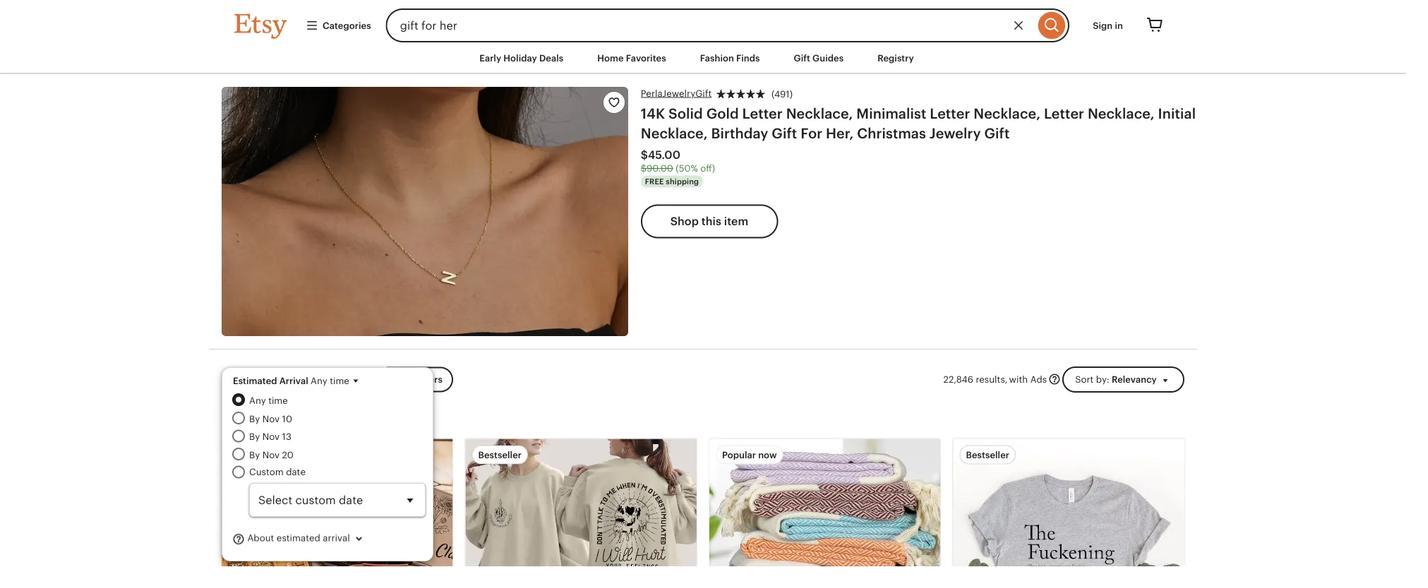 Task type: vqa. For each thing, say whether or not it's contained in the screenshot.
the leftmost Letter
yes



Task type: describe. For each thing, give the bounding box(es) containing it.
early holiday deals link
[[469, 45, 574, 71]]

gift inside menu bar
[[794, 53, 811, 63]]

sign in
[[1093, 20, 1124, 31]]

necklace, up 'jewelry' in the top of the page
[[974, 106, 1041, 122]]

her,
[[826, 125, 854, 142]]

item
[[724, 215, 749, 228]]

90.00
[[647, 163, 674, 174]]

sign in button
[[1083, 13, 1134, 38]]

favorites
[[626, 53, 666, 63]]

(50%
[[676, 163, 698, 174]]

shop this item
[[671, 215, 749, 228]]

estimated arrival any time
[[233, 375, 350, 386]]

sort by: relevancy
[[1076, 374, 1157, 385]]

date
[[286, 467, 306, 477]]

guides
[[813, 53, 844, 63]]

any time
[[249, 395, 288, 406]]

select an estimated delivery date option group
[[232, 394, 426, 517]]

45.00
[[648, 148, 681, 161]]

gold
[[707, 106, 739, 122]]

in
[[1115, 20, 1124, 31]]

with
[[1010, 374, 1028, 385]]

popular for birth flower jewelry travel case, birth month flower gift, personalized birthday gift, leather jewelry travel case, custom jewelry case image at the left bottom of the page
[[234, 450, 268, 460]]

banner containing categories
[[209, 0, 1198, 42]]

shop
[[671, 215, 699, 228]]

with ads
[[1010, 374, 1047, 385]]

menu bar containing early holiday deals
[[209, 42, 1198, 74]]

now for product video 'element' for second popular now link
[[759, 450, 777, 460]]

registry
[[878, 53, 914, 63]]

necklace, down solid
[[641, 125, 708, 142]]

the fuckening shirt, sarcastic t-shirt, funny sayings shirt, sarcasm gift, swearing shirt, funny sarcastic tee, gift for her, gift for him image
[[954, 439, 1185, 567]]

deals
[[540, 53, 564, 63]]

arrival
[[279, 375, 309, 386]]

(491)
[[772, 89, 793, 99]]

custom date
[[249, 467, 306, 477]]

1 popular now link from the left
[[222, 439, 453, 567]]

shop this item link
[[641, 205, 778, 238]]

early holiday deals
[[480, 53, 564, 63]]

fashion finds link
[[690, 45, 771, 71]]

perlajewelrygift link
[[641, 87, 712, 100]]

holiday
[[504, 53, 537, 63]]

jewelry
[[930, 125, 981, 142]]

solid
[[669, 106, 703, 122]]

0 vertical spatial time
[[330, 375, 350, 386]]

nov for 13
[[262, 431, 280, 442]]

minimalist
[[857, 106, 927, 122]]

shipping
[[666, 177, 699, 186]]

by nov 13 link
[[249, 430, 426, 444]]

2 popular now link from the left
[[710, 439, 941, 567]]

about
[[247, 533, 274, 544]]

relevancy
[[1112, 374, 1157, 385]]

now for product video 'element' corresponding to second popular now link from the right
[[271, 450, 289, 460]]

2 bestseller link from the left
[[954, 439, 1185, 567]]

categories
[[323, 20, 371, 31]]

popular now for second popular now link
[[722, 450, 777, 460]]

sign
[[1093, 20, 1113, 31]]

categories button
[[295, 13, 382, 38]]

popular for 40x70",personalized turkish beach towel, personalized gifts, beach wedding decor, beach bachelorette party, beach towel, bridesmaid gifts image
[[722, 450, 756, 460]]

0 vertical spatial any
[[311, 375, 327, 386]]

1 $ from the top
[[641, 148, 648, 161]]

any time link
[[249, 394, 426, 407]]

1 letter from the left
[[743, 106, 783, 122]]

by nov 13
[[249, 431, 292, 442]]

gift guides
[[794, 53, 844, 63]]

Search for anything text field
[[386, 8, 1035, 42]]

by:
[[1097, 374, 1110, 385]]

results,
[[976, 374, 1008, 385]]

all
[[402, 374, 413, 385]]

finds
[[737, 53, 760, 63]]

14k solid gold letter necklace, minimalist letter necklace, letter necklace, initial necklace, birthday gift for her, christmas jewelry gift $ 45.00 $ 90.00 (50% off) free shipping
[[641, 106, 1197, 186]]

don't talk to me when i'm overstimulated, skeleton halloween sweatshirt, sarcastic sweatshirt, funny sweatshirt, saying shirt, gift for her image
[[466, 439, 697, 567]]

2 letter from the left
[[930, 106, 971, 122]]

birth flower jewelry travel case, birth month flower gift, personalized birthday gift, leather jewelry travel case, custom jewelry case image
[[222, 439, 453, 567]]

custom
[[249, 467, 284, 477]]



Task type: locate. For each thing, give the bounding box(es) containing it.
popular now
[[234, 450, 289, 460], [722, 450, 777, 460]]

any inside select an estimated delivery date "option group"
[[249, 395, 266, 406]]

3 by from the top
[[249, 450, 260, 460]]

gift guides link
[[784, 45, 855, 71]]

estimated
[[233, 375, 277, 386]]

by for by nov 13
[[249, 431, 260, 442]]

product video element for second popular now link
[[710, 439, 941, 567]]

22,846
[[944, 374, 974, 385]]

1 horizontal spatial popular now
[[722, 450, 777, 460]]

13
[[282, 431, 292, 442]]

perlajewelrygift
[[641, 88, 712, 99]]

2 by from the top
[[249, 431, 260, 442]]

home favorites link
[[587, 45, 677, 71]]

2 product video element from the left
[[710, 439, 941, 567]]

all filters
[[402, 374, 443, 385]]

now
[[271, 450, 289, 460], [759, 450, 777, 460]]

any
[[311, 375, 327, 386], [249, 395, 266, 406]]

1 by from the top
[[249, 413, 260, 424]]

time
[[330, 375, 350, 386], [268, 395, 288, 406]]

necklace, up for
[[786, 106, 853, 122]]

0 horizontal spatial letter
[[743, 106, 783, 122]]

nov for 10
[[262, 413, 280, 424]]

gift
[[794, 53, 811, 63], [772, 125, 798, 142], [985, 125, 1010, 142]]

by for by nov 10
[[249, 413, 260, 424]]

arrival
[[323, 533, 350, 544]]

1 horizontal spatial product video element
[[710, 439, 941, 567]]

1 popular now from the left
[[234, 450, 289, 460]]

estimated
[[277, 533, 320, 544]]

22,846 results,
[[944, 374, 1008, 385]]

0 horizontal spatial time
[[268, 395, 288, 406]]

2 $ from the top
[[641, 163, 647, 174]]

by nov 10
[[249, 413, 292, 424]]

bestseller for the don't talk to me when i'm overstimulated, skeleton halloween sweatshirt, sarcastic sweatshirt, funny sweatshirt, saying shirt, gift for her image
[[478, 450, 522, 460]]

product video element
[[222, 439, 453, 567], [710, 439, 941, 567]]

sort
[[1076, 374, 1094, 385]]

by nov 10 link
[[249, 412, 426, 425]]

christmas
[[858, 125, 927, 142]]

2 horizontal spatial letter
[[1044, 106, 1085, 122]]

by down the by nov 10
[[249, 431, 260, 442]]

for
[[801, 125, 823, 142]]

0 horizontal spatial product video element
[[222, 439, 453, 567]]

2 now from the left
[[759, 450, 777, 460]]

off)
[[701, 163, 716, 174]]

by nov 20 link
[[249, 448, 426, 462]]

0 horizontal spatial popular now
[[234, 450, 289, 460]]

14k solid gold letter necklace, minimalist letter necklace, letter necklace, initial necklace, birthday gift for her, christmas jewelry gift link
[[641, 106, 1197, 142]]

2 popular now from the left
[[722, 450, 777, 460]]

early
[[480, 53, 502, 63]]

popular
[[234, 450, 268, 460], [722, 450, 756, 460]]

1 bestseller link from the left
[[466, 439, 697, 567]]

nov left 13
[[262, 431, 280, 442]]

2 bestseller from the left
[[966, 450, 1010, 460]]

1 horizontal spatial bestseller
[[966, 450, 1010, 460]]

menu bar
[[209, 42, 1198, 74]]

any down "estimated"
[[249, 395, 266, 406]]

1 vertical spatial by
[[249, 431, 260, 442]]

gift left for
[[772, 125, 798, 142]]

popular now link
[[222, 439, 453, 567], [710, 439, 941, 567]]

1 vertical spatial time
[[268, 395, 288, 406]]

0 vertical spatial $
[[641, 148, 648, 161]]

3 letter from the left
[[1044, 106, 1085, 122]]

2 popular from the left
[[722, 450, 756, 460]]

by up custom
[[249, 450, 260, 460]]

10
[[282, 413, 292, 424]]

filters
[[416, 374, 443, 385]]

time up the by nov 10
[[268, 395, 288, 406]]

0 vertical spatial nov
[[262, 413, 280, 424]]

1 nov from the top
[[262, 413, 280, 424]]

14k
[[641, 106, 665, 122]]

by down 'any time'
[[249, 413, 260, 424]]

1 horizontal spatial time
[[330, 375, 350, 386]]

2 nov from the top
[[262, 431, 280, 442]]

time up any time link
[[330, 375, 350, 386]]

initial
[[1159, 106, 1197, 122]]

0 horizontal spatial popular now link
[[222, 439, 453, 567]]

1 horizontal spatial now
[[759, 450, 777, 460]]

nov left 20
[[262, 450, 280, 460]]

40x70",personalized turkish beach towel, personalized gifts, beach wedding decor, beach bachelorette party, beach towel, bridesmaid gifts image
[[710, 439, 941, 567]]

$ up 90.00 at the left top of the page
[[641, 148, 648, 161]]

registry link
[[867, 45, 925, 71]]

3 nov from the top
[[262, 450, 280, 460]]

0 horizontal spatial now
[[271, 450, 289, 460]]

home favorites
[[598, 53, 666, 63]]

0 horizontal spatial popular
[[234, 450, 268, 460]]

2 vertical spatial by
[[249, 450, 260, 460]]

fashion
[[700, 53, 734, 63]]

nov
[[262, 413, 280, 424], [262, 431, 280, 442], [262, 450, 280, 460]]

all filters button
[[376, 367, 453, 393]]

by nov 20
[[249, 450, 294, 460]]

necklace,
[[786, 106, 853, 122], [974, 106, 1041, 122], [1088, 106, 1155, 122], [641, 125, 708, 142]]

time inside select an estimated delivery date "option group"
[[268, 395, 288, 406]]

1 popular from the left
[[234, 450, 268, 460]]

necklace, left initial
[[1088, 106, 1155, 122]]

1 horizontal spatial bestseller link
[[954, 439, 1185, 567]]

1 now from the left
[[271, 450, 289, 460]]

any right arrival at the left bottom of the page
[[311, 375, 327, 386]]

letter
[[743, 106, 783, 122], [930, 106, 971, 122], [1044, 106, 1085, 122]]

product video element for second popular now link from the right
[[222, 439, 453, 567]]

$
[[641, 148, 648, 161], [641, 163, 647, 174]]

1 horizontal spatial any
[[311, 375, 327, 386]]

gift left guides
[[794, 53, 811, 63]]

by
[[249, 413, 260, 424], [249, 431, 260, 442], [249, 450, 260, 460]]

20
[[282, 450, 294, 460]]

None search field
[[386, 8, 1070, 42]]

bestseller for the fuckening shirt, sarcastic t-shirt, funny sayings shirt, sarcasm gift, swearing shirt, funny sarcastic tee, gift for her, gift for him image
[[966, 450, 1010, 460]]

by for by nov 20
[[249, 450, 260, 460]]

0 horizontal spatial bestseller
[[478, 450, 522, 460]]

1 horizontal spatial letter
[[930, 106, 971, 122]]

nov for 20
[[262, 450, 280, 460]]

popular now for second popular now link from the right
[[234, 450, 289, 460]]

free
[[645, 177, 664, 186]]

1 vertical spatial $
[[641, 163, 647, 174]]

gift right 'jewelry' in the top of the page
[[985, 125, 1010, 142]]

banner
[[209, 0, 1198, 42]]

this
[[702, 215, 722, 228]]

1 horizontal spatial popular
[[722, 450, 756, 460]]

home
[[598, 53, 624, 63]]

1 vertical spatial nov
[[262, 431, 280, 442]]

1 bestseller from the left
[[478, 450, 522, 460]]

nov left 10
[[262, 413, 280, 424]]

0 horizontal spatial any
[[249, 395, 266, 406]]

birthday
[[712, 125, 769, 142]]

fashion finds
[[700, 53, 760, 63]]

1 vertical spatial any
[[249, 395, 266, 406]]

1 horizontal spatial popular now link
[[710, 439, 941, 567]]

about estimated arrival button
[[232, 525, 377, 552]]

0 vertical spatial by
[[249, 413, 260, 424]]

1 product video element from the left
[[222, 439, 453, 567]]

0 horizontal spatial bestseller link
[[466, 439, 697, 567]]

bestseller
[[478, 450, 522, 460], [966, 450, 1010, 460]]

2 vertical spatial nov
[[262, 450, 280, 460]]

bestseller link
[[466, 439, 697, 567], [954, 439, 1185, 567]]

$ up free
[[641, 163, 647, 174]]

about estimated arrival
[[245, 533, 350, 544]]

ads
[[1031, 374, 1047, 385]]



